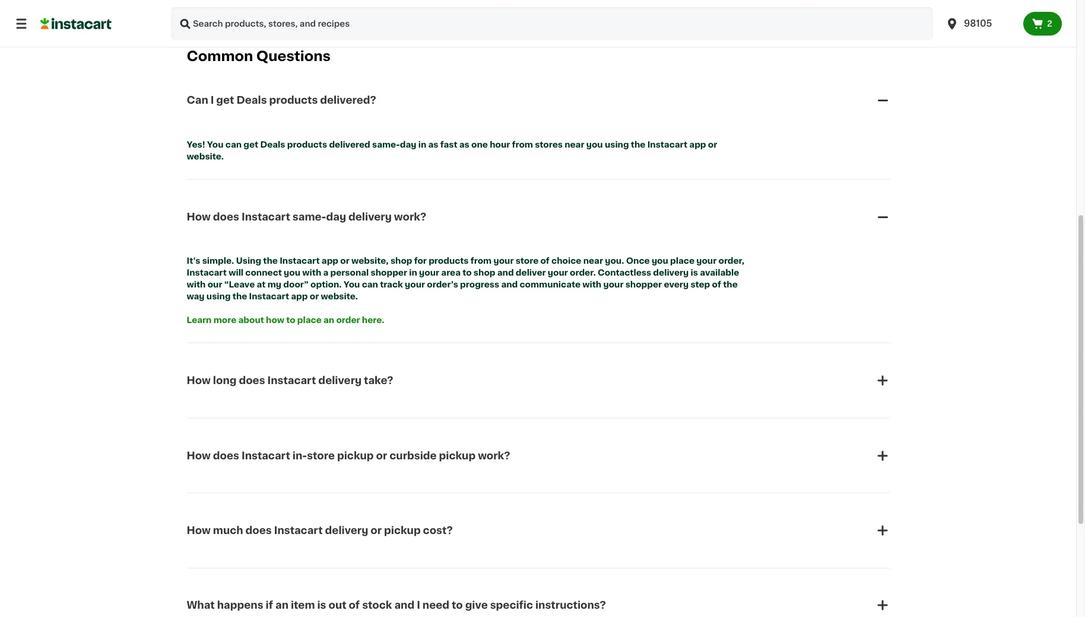 Task type: describe. For each thing, give the bounding box(es) containing it.
much
[[213, 527, 243, 536]]

1 98105 button from the left
[[938, 7, 1023, 40]]

2 button
[[1023, 12, 1062, 36]]

out
[[329, 602, 346, 611]]

questions
[[256, 50, 331, 63]]

0 vertical spatial shopper
[[371, 269, 407, 277]]

instacart logo image
[[40, 17, 112, 31]]

hour
[[490, 141, 510, 149]]

about
[[238, 317, 264, 325]]

3 many from the left
[[738, 6, 756, 13]]

or inside yes! you can get deals products delivered same-day in as fast as one hour from stores near you using the instacart app or website.
[[708, 141, 717, 149]]

how does instacart in-store pickup or curbside pickup work?
[[187, 451, 510, 461]]

learn more about how to place an order here. link
[[187, 317, 384, 325]]

my
[[268, 281, 281, 289]]

delivered
[[329, 141, 370, 149]]

in inside yes! you can get deals products delivered same-day in as fast as one hour from stores near you using the instacart app or website.
[[418, 141, 426, 149]]

every
[[664, 281, 689, 289]]

1 vertical spatial and
[[501, 281, 518, 289]]

for
[[414, 257, 427, 266]]

happens
[[217, 602, 263, 611]]

delivery inside it's simple. using the instacart app or website, shop for products from your store of choice near you. once you place your order, instacart will connect you with a personal shopper in your area to shop and deliver your order. contactless delivery is available with our "leave at my door" option. you can track your order's progress and communicate with your shopper every step of the way using the instacart app or website.
[[653, 269, 689, 277]]

give
[[465, 602, 488, 611]]

2 many from the left
[[646, 6, 665, 13]]

what happens if an item is out of stock and i need to give specific instructions? button
[[187, 585, 890, 618]]

at
[[257, 281, 266, 289]]

will
[[229, 269, 243, 277]]

Search field
[[171, 7, 933, 40]]

it's
[[187, 257, 200, 266]]

can
[[187, 96, 208, 105]]

how does instacart same-day delivery work?
[[187, 212, 426, 222]]

4 many from the left
[[829, 6, 848, 13]]

way
[[187, 293, 205, 301]]

to inside it's simple. using the instacart app or website, shop for products from your store of choice near you. once you place your order, instacart will connect you with a personal shopper in your area to shop and deliver your order. contactless delivery is available with our "leave at my door" option. you can track your order's progress and communicate with your shopper every step of the way using the instacart app or website.
[[463, 269, 472, 277]]

deals inside yes! you can get deals products delivered same-day in as fast as one hour from stores near you using the instacart app or website.
[[260, 141, 285, 149]]

pickup inside dropdown button
[[384, 527, 421, 536]]

choice
[[552, 257, 581, 266]]

1 many from the left
[[463, 6, 482, 13]]

i inside dropdown button
[[211, 96, 214, 105]]

stores
[[535, 141, 563, 149]]

can inside it's simple. using the instacart app or website, shop for products from your store of choice near you. once you place your order, instacart will connect you with a personal shopper in your area to shop and deliver your order. contactless delivery is available with our "leave at my door" option. you can track your order's progress and communicate with your shopper every step of the way using the instacart app or website.
[[362, 281, 378, 289]]

using
[[236, 257, 261, 266]]

instacart inside yes! you can get deals products delivered same-day in as fast as one hour from stores near you using the instacart app or website.
[[647, 141, 688, 149]]

day inside yes! you can get deals products delivered same-day in as fast as one hour from stores near you using the instacart app or website.
[[400, 141, 416, 149]]

1 as from the left
[[428, 141, 438, 149]]

once
[[626, 257, 650, 266]]

in inside it's simple. using the instacart app or website, shop for products from your store of choice near you. once you place your order, instacart will connect you with a personal shopper in your area to shop and deliver your order. contactless delivery is available with our "leave at my door" option. you can track your order's progress and communicate with your shopper every step of the way using the instacart app or website.
[[409, 269, 417, 277]]

common questions
[[187, 50, 331, 63]]

"leave
[[224, 281, 255, 289]]

0 horizontal spatial with
[[187, 281, 206, 289]]

you inside yes! you can get deals products delivered same-day in as fast as one hour from stores near you using the instacart app or website.
[[586, 141, 603, 149]]

your up progress
[[494, 257, 514, 266]]

how long does instacart delivery take? button
[[187, 360, 890, 403]]

how
[[266, 317, 284, 325]]

0 horizontal spatial place
[[297, 317, 322, 325]]

yes!
[[187, 141, 205, 149]]

progress
[[460, 281, 499, 289]]

available
[[700, 269, 739, 277]]

how for how does instacart same-day delivery work?
[[187, 212, 211, 222]]

near inside yes! you can get deals products delivered same-day in as fast as one hour from stores near you using the instacart app or website.
[[565, 141, 584, 149]]

can i get deals products delivered? button
[[187, 79, 890, 122]]

fast
[[440, 141, 457, 149]]

1 many in stock from the left
[[463, 6, 510, 13]]

website. inside it's simple. using the instacart app or website, shop for products from your store of choice near you. once you place your order, instacart will connect you with a personal shopper in your area to shop and deliver your order. contactless delivery is available with our "leave at my door" option. you can track your order's progress and communicate with your shopper every step of the way using the instacart app or website.
[[321, 293, 358, 301]]

and inside dropdown button
[[394, 602, 415, 611]]

you.
[[605, 257, 624, 266]]

one
[[471, 141, 488, 149]]

does inside dropdown button
[[246, 527, 272, 536]]

your up available
[[697, 257, 717, 266]]

2 many in stock link from the left
[[634, 0, 716, 14]]

products inside can i get deals products delivered? dropdown button
[[269, 96, 318, 105]]

how for how much does instacart delivery or pickup cost?
[[187, 527, 211, 536]]

0 horizontal spatial you
[[284, 269, 300, 277]]

from inside yes! you can get deals products delivered same-day in as fast as one hour from stores near you using the instacart app or website.
[[512, 141, 533, 149]]

2 98105 button from the left
[[945, 7, 1016, 40]]

1 vertical spatial to
[[286, 317, 295, 325]]

step
[[691, 281, 710, 289]]

cost?
[[423, 527, 453, 536]]

it's simple. using the instacart app or website, shop for products from your store of choice near you. once you place your order, instacart will connect you with a personal shopper in your area to shop and deliver your order. contactless delivery is available with our "leave at my door" option. you can track your order's progress and communicate with your shopper every step of the way using the instacart app or website.
[[187, 257, 746, 301]]

to inside dropdown button
[[452, 602, 463, 611]]

how long does instacart delivery take?
[[187, 376, 393, 386]]

more
[[214, 317, 236, 325]]

track
[[380, 281, 403, 289]]

how does instacart same-day delivery work? button
[[187, 196, 890, 238]]

a
[[323, 269, 328, 277]]

2 as from the left
[[459, 141, 469, 149]]

your right track
[[405, 281, 425, 289]]

website,
[[351, 257, 389, 266]]

2
[[1047, 20, 1053, 28]]

curbside
[[390, 451, 437, 461]]

3 many in stock from the left
[[738, 6, 784, 13]]

communicate
[[520, 281, 581, 289]]

1 horizontal spatial shop
[[474, 269, 495, 277]]

instacart inside dropdown button
[[274, 527, 323, 536]]

your down contactless
[[603, 281, 624, 289]]

4 many in stock link from the left
[[817, 0, 899, 14]]

how for how long does instacart delivery take?
[[187, 376, 211, 386]]

1 many in stock link from the left
[[451, 0, 533, 14]]

4 many in stock from the left
[[829, 6, 876, 13]]

the inside yes! you can get deals products delivered same-day in as fast as one hour from stores near you using the instacart app or website.
[[631, 141, 646, 149]]

in-
[[293, 451, 307, 461]]

our
[[208, 281, 222, 289]]

can i get deals products delivered?
[[187, 96, 376, 105]]

products inside it's simple. using the instacart app or website, shop for products from your store of choice near you. once you place your order, instacart will connect you with a personal shopper in your area to shop and deliver your order. contactless delivery is available with our "leave at my door" option. you can track your order's progress and communicate with your shopper every step of the way using the instacart app or website.
[[429, 257, 469, 266]]

or inside dropdown button
[[371, 527, 382, 536]]

learn
[[187, 317, 212, 325]]

0 horizontal spatial shop
[[391, 257, 412, 266]]

delivery inside how does instacart same-day delivery work? dropdown button
[[349, 212, 392, 222]]

how does instacart in-store pickup or curbside pickup work? button
[[187, 435, 890, 478]]

is inside it's simple. using the instacart app or website, shop for products from your store of choice near you. once you place your order, instacart will connect you with a personal shopper in your area to shop and deliver your order. contactless delivery is available with our "leave at my door" option. you can track your order's progress and communicate with your shopper every step of the way using the instacart app or website.
[[691, 269, 698, 277]]

deliver
[[516, 269, 546, 277]]

common
[[187, 50, 253, 63]]

connect
[[245, 269, 282, 277]]



Task type: locate. For each thing, give the bounding box(es) containing it.
you
[[207, 141, 224, 149], [344, 281, 360, 289]]

your
[[494, 257, 514, 266], [697, 257, 717, 266], [419, 269, 439, 277], [548, 269, 568, 277], [405, 281, 425, 289], [603, 281, 624, 289]]

0 horizontal spatial is
[[317, 602, 326, 611]]

0 horizontal spatial of
[[349, 602, 360, 611]]

1 horizontal spatial day
[[400, 141, 416, 149]]

you inside it's simple. using the instacart app or website, shop for products from your store of choice near you. once you place your order, instacart will connect you with a personal shopper in your area to shop and deliver your order. contactless delivery is available with our "leave at my door" option. you can track your order's progress and communicate with your shopper every step of the way using the instacart app or website.
[[344, 281, 360, 289]]

using inside it's simple. using the instacart app or website, shop for products from your store of choice near you. once you place your order, instacart will connect you with a personal shopper in your area to shop and deliver your order. contactless delivery is available with our "leave at my door" option. you can track your order's progress and communicate with your shopper every step of the way using the instacart app or website.
[[206, 293, 231, 301]]

app inside yes! you can get deals products delivered same-day in as fast as one hour from stores near you using the instacart app or website.
[[689, 141, 706, 149]]

products up area
[[429, 257, 469, 266]]

with up way at the left top of page
[[187, 281, 206, 289]]

1 vertical spatial you
[[344, 281, 360, 289]]

1 vertical spatial i
[[417, 602, 420, 611]]

products down the questions
[[269, 96, 318, 105]]

products
[[269, 96, 318, 105], [287, 141, 327, 149], [429, 257, 469, 266]]

order's
[[427, 281, 458, 289]]

1 horizontal spatial can
[[362, 281, 378, 289]]

near right stores on the top of page
[[565, 141, 584, 149]]

0 vertical spatial website.
[[187, 153, 224, 161]]

1 vertical spatial deals
[[260, 141, 285, 149]]

1 vertical spatial shop
[[474, 269, 495, 277]]

1 vertical spatial app
[[322, 257, 338, 266]]

1 horizontal spatial an
[[324, 317, 334, 325]]

0 horizontal spatial can
[[225, 141, 242, 149]]

day
[[400, 141, 416, 149], [326, 212, 346, 222]]

0 horizontal spatial from
[[471, 257, 492, 266]]

with down order.
[[583, 281, 601, 289]]

0 vertical spatial app
[[689, 141, 706, 149]]

option.
[[311, 281, 342, 289]]

delivery inside how much does instacart delivery or pickup cost? dropdown button
[[325, 527, 368, 536]]

from right the hour
[[512, 141, 533, 149]]

is up step
[[691, 269, 698, 277]]

i left need
[[417, 602, 420, 611]]

2 vertical spatial you
[[284, 269, 300, 277]]

day inside dropdown button
[[326, 212, 346, 222]]

same-
[[372, 141, 400, 149], [293, 212, 326, 222]]

0 vertical spatial near
[[565, 141, 584, 149]]

to left give
[[452, 602, 463, 611]]

need
[[423, 602, 449, 611]]

delivery inside "how long does instacart delivery take?" dropdown button
[[318, 376, 362, 386]]

1 vertical spatial work?
[[478, 451, 510, 461]]

0 vertical spatial from
[[512, 141, 533, 149]]

place
[[670, 257, 695, 266], [297, 317, 322, 325]]

stock inside dropdown button
[[362, 602, 392, 611]]

website. inside yes! you can get deals products delivered same-day in as fast as one hour from stores near you using the instacart app or website.
[[187, 153, 224, 161]]

1 horizontal spatial store
[[516, 257, 539, 266]]

work?
[[394, 212, 426, 222], [478, 451, 510, 461]]

1 vertical spatial products
[[287, 141, 327, 149]]

1 horizontal spatial same-
[[372, 141, 400, 149]]

98105 button
[[938, 7, 1023, 40], [945, 7, 1016, 40]]

an left order
[[324, 317, 334, 325]]

and
[[497, 269, 514, 277], [501, 281, 518, 289], [394, 602, 415, 611]]

0 vertical spatial is
[[691, 269, 698, 277]]

2 many in stock from the left
[[646, 6, 693, 13]]

0 vertical spatial and
[[497, 269, 514, 277]]

1 vertical spatial you
[[652, 257, 668, 266]]

2 how from the top
[[187, 376, 211, 386]]

1 horizontal spatial of
[[541, 257, 550, 266]]

0 vertical spatial i
[[211, 96, 214, 105]]

of
[[541, 257, 550, 266], [712, 281, 721, 289], [349, 602, 360, 611]]

1 horizontal spatial you
[[586, 141, 603, 149]]

an right if
[[275, 602, 289, 611]]

same- right delivered
[[372, 141, 400, 149]]

website. down option.
[[321, 293, 358, 301]]

area
[[441, 269, 461, 277]]

deals down common questions
[[237, 96, 267, 105]]

you inside yes! you can get deals products delivered same-day in as fast as one hour from stores near you using the instacart app or website.
[[207, 141, 224, 149]]

same- up a
[[293, 212, 326, 222]]

0 vertical spatial place
[[670, 257, 695, 266]]

how inside how much does instacart delivery or pickup cost? dropdown button
[[187, 527, 211, 536]]

2 horizontal spatial of
[[712, 281, 721, 289]]

is left out
[[317, 602, 326, 611]]

or
[[708, 141, 717, 149], [340, 257, 350, 266], [310, 293, 319, 301], [376, 451, 387, 461], [371, 527, 382, 536]]

and down deliver
[[501, 281, 518, 289]]

store inside dropdown button
[[307, 451, 335, 461]]

many in stock link
[[451, 0, 533, 14], [634, 0, 716, 14], [726, 0, 808, 14], [817, 0, 899, 14]]

1 vertical spatial an
[[275, 602, 289, 611]]

with left a
[[302, 269, 321, 277]]

deals
[[237, 96, 267, 105], [260, 141, 285, 149]]

pickup right the in- at the left bottom
[[337, 451, 374, 461]]

order
[[336, 317, 360, 325]]

to
[[463, 269, 472, 277], [286, 317, 295, 325], [452, 602, 463, 611]]

0 horizontal spatial get
[[216, 96, 234, 105]]

1 how from the top
[[187, 212, 211, 222]]

get down can i get deals products delivered?
[[244, 141, 258, 149]]

you right the 'yes!'
[[207, 141, 224, 149]]

1 horizontal spatial with
[[302, 269, 321, 277]]

to right area
[[463, 269, 472, 277]]

pickup
[[337, 451, 374, 461], [439, 451, 476, 461], [384, 527, 421, 536]]

personal
[[330, 269, 369, 277]]

0 vertical spatial store
[[516, 257, 539, 266]]

delivered?
[[320, 96, 376, 105]]

1 horizontal spatial shopper
[[626, 281, 662, 289]]

0 horizontal spatial day
[[326, 212, 346, 222]]

how for how does instacart in-store pickup or curbside pickup work?
[[187, 451, 211, 461]]

0 horizontal spatial an
[[275, 602, 289, 611]]

1 horizontal spatial app
[[322, 257, 338, 266]]

0 vertical spatial of
[[541, 257, 550, 266]]

as left 'one'
[[459, 141, 469, 149]]

1 horizontal spatial is
[[691, 269, 698, 277]]

many in stock
[[463, 6, 510, 13], [646, 6, 693, 13], [738, 6, 784, 13], [829, 6, 876, 13]]

0 vertical spatial using
[[605, 141, 629, 149]]

get
[[216, 96, 234, 105], [244, 141, 258, 149]]

1 vertical spatial is
[[317, 602, 326, 611]]

you right once
[[652, 257, 668, 266]]

2 horizontal spatial with
[[583, 281, 601, 289]]

the
[[631, 141, 646, 149], [263, 257, 278, 266], [723, 281, 738, 289], [233, 293, 247, 301]]

as
[[428, 141, 438, 149], [459, 141, 469, 149]]

shopper up track
[[371, 269, 407, 277]]

0 vertical spatial same-
[[372, 141, 400, 149]]

pickup left cost?
[[384, 527, 421, 536]]

0 vertical spatial shop
[[391, 257, 412, 266]]

delivery
[[349, 212, 392, 222], [653, 269, 689, 277], [318, 376, 362, 386], [325, 527, 368, 536]]

is
[[691, 269, 698, 277], [317, 602, 326, 611]]

how inside how does instacart in-store pickup or curbside pickup work? dropdown button
[[187, 451, 211, 461]]

and left deliver
[[497, 269, 514, 277]]

same- inside how does instacart same-day delivery work? dropdown button
[[293, 212, 326, 222]]

98105
[[964, 19, 992, 28]]

you right stores on the top of page
[[586, 141, 603, 149]]

2 vertical spatial app
[[291, 293, 308, 301]]

of up deliver
[[541, 257, 550, 266]]

from inside it's simple. using the instacart app or website, shop for products from your store of choice near you. once you place your order, instacart will connect you with a personal shopper in your area to shop and deliver your order. contactless delivery is available with our "leave at my door" option. you can track your order's progress and communicate with your shopper every step of the way using the instacart app or website.
[[471, 257, 492, 266]]

if
[[266, 602, 273, 611]]

None search field
[[171, 7, 933, 40]]

1 vertical spatial day
[[326, 212, 346, 222]]

get right can
[[216, 96, 234, 105]]

near up order.
[[583, 257, 603, 266]]

0 horizontal spatial website.
[[187, 153, 224, 161]]

what
[[187, 602, 215, 611]]

1 vertical spatial using
[[206, 293, 231, 301]]

long
[[213, 376, 237, 386]]

you
[[586, 141, 603, 149], [652, 257, 668, 266], [284, 269, 300, 277]]

how much does instacart delivery or pickup cost?
[[187, 527, 453, 536]]

can left track
[[362, 281, 378, 289]]

can inside yes! you can get deals products delivered same-day in as fast as one hour from stores near you using the instacart app or website.
[[225, 141, 242, 149]]

can right the 'yes!'
[[225, 141, 242, 149]]

0 horizontal spatial i
[[211, 96, 214, 105]]

1 horizontal spatial as
[[459, 141, 469, 149]]

0 vertical spatial can
[[225, 141, 242, 149]]

website.
[[187, 153, 224, 161], [321, 293, 358, 301]]

1 vertical spatial can
[[362, 281, 378, 289]]

1 horizontal spatial i
[[417, 602, 420, 611]]

you down personal
[[344, 281, 360, 289]]

0 vertical spatial products
[[269, 96, 318, 105]]

from
[[512, 141, 533, 149], [471, 257, 492, 266]]

how much does instacart delivery or pickup cost? button
[[187, 510, 890, 553]]

using inside yes! you can get deals products delivered same-day in as fast as one hour from stores near you using the instacart app or website.
[[605, 141, 629, 149]]

what happens if an item is out of stock and i need to give specific instructions?
[[187, 602, 606, 611]]

and left need
[[394, 602, 415, 611]]

order,
[[719, 257, 744, 266]]

your up communicate
[[548, 269, 568, 277]]

specific
[[490, 602, 533, 611]]

2 horizontal spatial pickup
[[439, 451, 476, 461]]

you up door"
[[284, 269, 300, 277]]

0 horizontal spatial store
[[307, 451, 335, 461]]

products inside yes! you can get deals products delivered same-day in as fast as one hour from stores near you using the instacart app or website.
[[287, 141, 327, 149]]

0 vertical spatial day
[[400, 141, 416, 149]]

deals inside dropdown button
[[237, 96, 267, 105]]

yes! you can get deals products delivered same-day in as fast as one hour from stores near you using the instacart app or website.
[[187, 141, 719, 161]]

0 horizontal spatial as
[[428, 141, 438, 149]]

how inside "how long does instacart delivery take?" dropdown button
[[187, 376, 211, 386]]

store inside it's simple. using the instacart app or website, shop for products from your store of choice near you. once you place your order, instacart will connect you with a personal shopper in your area to shop and deliver your order. contactless delivery is available with our "leave at my door" option. you can track your order's progress and communicate with your shopper every step of the way using the instacart app or website.
[[516, 257, 539, 266]]

place up every
[[670, 257, 695, 266]]

near
[[565, 141, 584, 149], [583, 257, 603, 266]]

0 vertical spatial you
[[586, 141, 603, 149]]

same- inside yes! you can get deals products delivered same-day in as fast as one hour from stores near you using the instacart app or website.
[[372, 141, 400, 149]]

0 horizontal spatial work?
[[394, 212, 426, 222]]

of inside dropdown button
[[349, 602, 360, 611]]

1 vertical spatial get
[[244, 141, 258, 149]]

1 horizontal spatial get
[[244, 141, 258, 149]]

simple.
[[202, 257, 234, 266]]

1 horizontal spatial work?
[[478, 451, 510, 461]]

of down available
[[712, 281, 721, 289]]

1 horizontal spatial using
[[605, 141, 629, 149]]

item
[[291, 602, 315, 611]]

0 horizontal spatial pickup
[[337, 451, 374, 461]]

i right can
[[211, 96, 214, 105]]

i inside dropdown button
[[417, 602, 420, 611]]

learn more about how to place an order here.
[[187, 317, 384, 325]]

0 vertical spatial you
[[207, 141, 224, 149]]

here.
[[362, 317, 384, 325]]

your down for
[[419, 269, 439, 277]]

take?
[[364, 376, 393, 386]]

get inside yes! you can get deals products delivered same-day in as fast as one hour from stores near you using the instacart app or website.
[[244, 141, 258, 149]]

0 vertical spatial deals
[[237, 96, 267, 105]]

or inside dropdown button
[[376, 451, 387, 461]]

contactless
[[598, 269, 651, 277]]

get inside dropdown button
[[216, 96, 234, 105]]

2 horizontal spatial you
[[652, 257, 668, 266]]

of right out
[[349, 602, 360, 611]]

door"
[[283, 281, 309, 289]]

near inside it's simple. using the instacart app or website, shop for products from your store of choice near you. once you place your order, instacart will connect you with a personal shopper in your area to shop and deliver your order. contactless delivery is available with our "leave at my door" option. you can track your order's progress and communicate with your shopper every step of the way using the instacart app or website.
[[583, 257, 603, 266]]

pickup right curbside
[[439, 451, 476, 461]]

0 horizontal spatial you
[[207, 141, 224, 149]]

1 horizontal spatial you
[[344, 281, 360, 289]]

2 vertical spatial and
[[394, 602, 415, 611]]

2 vertical spatial to
[[452, 602, 463, 611]]

instacart
[[647, 141, 688, 149], [242, 212, 290, 222], [280, 257, 320, 266], [187, 269, 227, 277], [249, 293, 289, 301], [267, 376, 316, 386], [242, 451, 290, 461], [274, 527, 323, 536]]

an
[[324, 317, 334, 325], [275, 602, 289, 611]]

0 horizontal spatial app
[[291, 293, 308, 301]]

does
[[213, 212, 239, 222], [239, 376, 265, 386], [213, 451, 239, 461], [246, 527, 272, 536]]

is inside dropdown button
[[317, 602, 326, 611]]

from up progress
[[471, 257, 492, 266]]

1 horizontal spatial place
[[670, 257, 695, 266]]

0 vertical spatial an
[[324, 317, 334, 325]]

1 vertical spatial store
[[307, 451, 335, 461]]

shop left for
[[391, 257, 412, 266]]

0 vertical spatial get
[[216, 96, 234, 105]]

2 vertical spatial of
[[349, 602, 360, 611]]

as left fast
[[428, 141, 438, 149]]

0 vertical spatial to
[[463, 269, 472, 277]]

products left delivered
[[287, 141, 327, 149]]

1 vertical spatial shopper
[[626, 281, 662, 289]]

2 horizontal spatial app
[[689, 141, 706, 149]]

3 how from the top
[[187, 451, 211, 461]]

4 how from the top
[[187, 527, 211, 536]]

0 horizontal spatial using
[[206, 293, 231, 301]]

1 vertical spatial same-
[[293, 212, 326, 222]]

instructions?
[[535, 602, 606, 611]]

i
[[211, 96, 214, 105], [417, 602, 420, 611]]

1 vertical spatial website.
[[321, 293, 358, 301]]

1 vertical spatial from
[[471, 257, 492, 266]]

using
[[605, 141, 629, 149], [206, 293, 231, 301]]

1 vertical spatial near
[[583, 257, 603, 266]]

day up a
[[326, 212, 346, 222]]

place inside it's simple. using the instacart app or website, shop for products from your store of choice near you. once you place your order, instacart will connect you with a personal shopper in your area to shop and deliver your order. contactless delivery is available with our "leave at my door" option. you can track your order's progress and communicate with your shopper every step of the way using the instacart app or website.
[[670, 257, 695, 266]]

1 horizontal spatial website.
[[321, 293, 358, 301]]

place right how
[[297, 317, 322, 325]]

0 horizontal spatial shopper
[[371, 269, 407, 277]]

1 vertical spatial of
[[712, 281, 721, 289]]

1 horizontal spatial pickup
[[384, 527, 421, 536]]

1 vertical spatial place
[[297, 317, 322, 325]]

how inside how does instacart same-day delivery work? dropdown button
[[187, 212, 211, 222]]

app
[[689, 141, 706, 149], [322, 257, 338, 266], [291, 293, 308, 301]]

day left fast
[[400, 141, 416, 149]]

3 many in stock link from the left
[[726, 0, 808, 14]]

shop
[[391, 257, 412, 266], [474, 269, 495, 277]]

can
[[225, 141, 242, 149], [362, 281, 378, 289]]

order.
[[570, 269, 596, 277]]

0 vertical spatial work?
[[394, 212, 426, 222]]

2 vertical spatial products
[[429, 257, 469, 266]]

website. down the 'yes!'
[[187, 153, 224, 161]]

to right how
[[286, 317, 295, 325]]

shopper down contactless
[[626, 281, 662, 289]]

deals down can i get deals products delivered?
[[260, 141, 285, 149]]

shop up progress
[[474, 269, 495, 277]]

an inside what happens if an item is out of stock and i need to give specific instructions? dropdown button
[[275, 602, 289, 611]]



Task type: vqa. For each thing, say whether or not it's contained in the screenshot.
You to the right
yes



